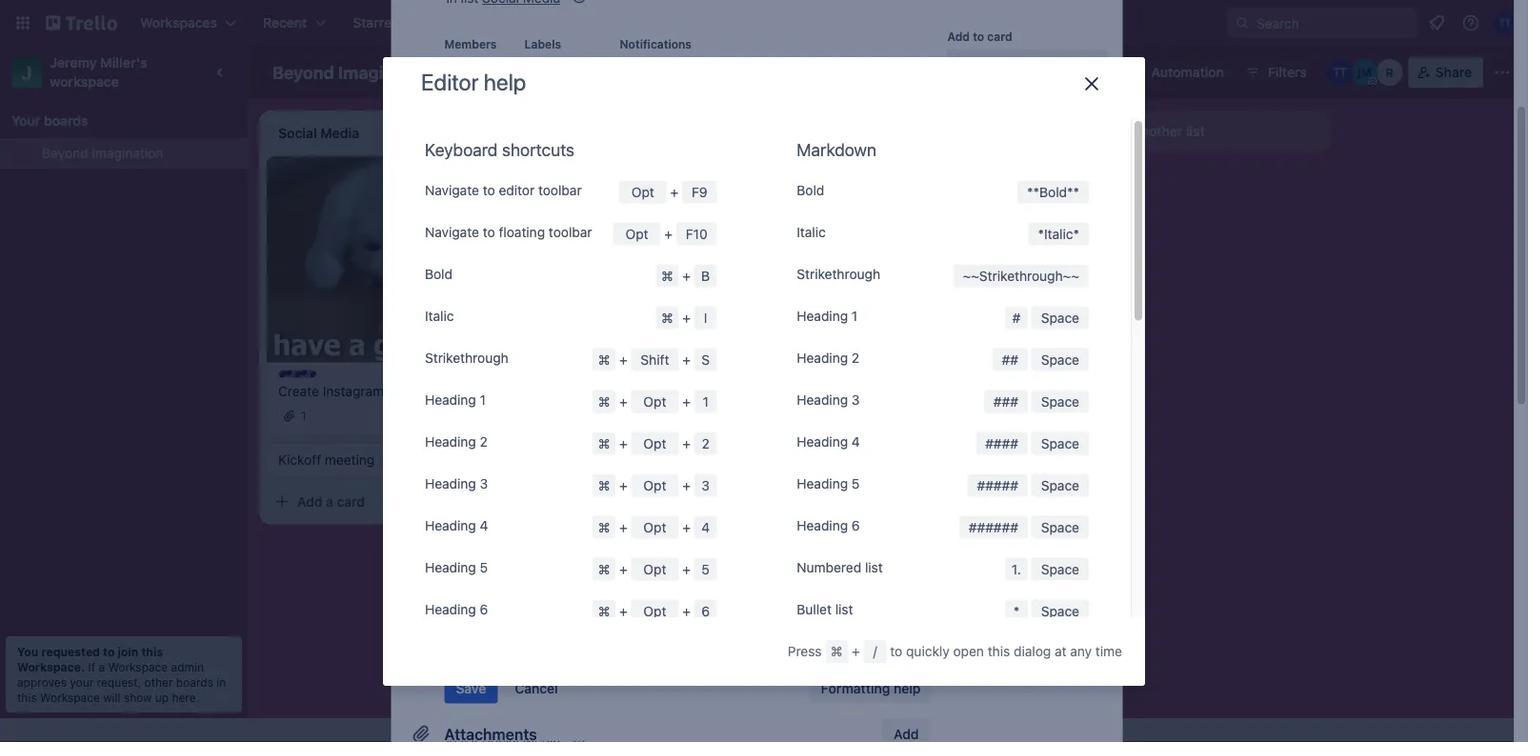 Task type: vqa. For each thing, say whether or not it's contained in the screenshot.
the help to the right
yes



Task type: locate. For each thing, give the bounding box(es) containing it.
custom fields
[[978, 248, 1068, 264]]

2 horizontal spatial strikethrough
[[980, 268, 1063, 284]]

your
[[70, 676, 94, 689]]

help inside editor help dialog
[[484, 68, 526, 95]]

jeremy
[[50, 55, 97, 71]]

workspace down join
[[108, 660, 168, 674]]

sm image inside automation button
[[1125, 57, 1152, 84]]

another
[[1134, 123, 1183, 139], [549, 227, 596, 243]]

bold up attachment button
[[1040, 184, 1067, 200]]

heading 1 for #
[[797, 308, 858, 324]]

1 vertical spatial ups
[[988, 297, 1010, 310]]

⌘ + left + 2
[[598, 436, 631, 451]]

1 vertical spatial create
[[278, 383, 319, 399]]

2 horizontal spatial 5
[[852, 476, 860, 491]]

a down "kickoff meeting" at the bottom of page
[[326, 494, 333, 509]]

create from template… image
[[1029, 173, 1045, 189]]

⌘ +
[[661, 310, 694, 326], [598, 394, 631, 410], [598, 436, 631, 451], [598, 478, 631, 493], [598, 520, 631, 535], [598, 562, 631, 577], [598, 603, 631, 619]]

2 vertical spatial workspace
[[40, 691, 100, 704]]

8 space from the top
[[1041, 603, 1080, 619]]

⌘ for 1
[[598, 394, 610, 410]]

1 horizontal spatial *
[[1038, 226, 1045, 242]]

add another list
[[1106, 123, 1205, 139]]

italic ⌘i image
[[535, 170, 558, 193]]

to
[[973, 30, 985, 43], [483, 182, 495, 198], [483, 224, 495, 240], [679, 227, 691, 243], [890, 644, 903, 660], [103, 645, 115, 659]]

move link
[[948, 471, 1108, 502]]

list
[[1187, 123, 1205, 139], [865, 560, 883, 575], [836, 602, 853, 617]]

1 horizontal spatial add a card button
[[538, 212, 751, 242]]

a down thinking
[[597, 219, 604, 234]]

bold down markdown
[[797, 182, 825, 198]]

keyboard
[[425, 139, 498, 160]]

heading 4 for ⌘
[[425, 518, 488, 533]]

list for *
[[836, 602, 853, 617]]

space for 1.
[[1041, 562, 1080, 577]]

⌘ right press
[[831, 644, 843, 660]]

+ 6
[[679, 603, 710, 619]]

~~ down custom
[[963, 268, 980, 284]]

bold ⌘b image
[[512, 170, 535, 193]]

⌘ + for + 6
[[598, 603, 631, 619]]

⌘ left "shift"
[[598, 352, 610, 368]]

0 horizontal spatial help
[[484, 68, 526, 95]]

list right 'bullet'
[[836, 602, 853, 617]]

open
[[954, 644, 984, 660]]

0 horizontal spatial beyond imagination
[[42, 145, 163, 161]]

create down color: purple, title: none icon
[[278, 383, 319, 399]]

heading 6 up save
[[425, 602, 488, 617]]

5
[[852, 476, 860, 491], [480, 560, 488, 575], [702, 562, 710, 577]]

toolbar down the color: bold red, title: "thoughts" element
[[538, 182, 582, 198]]

0 vertical spatial power-
[[1040, 64, 1085, 80]]

add a card
[[568, 219, 636, 234], [297, 494, 365, 509]]

ups inside button
[[1085, 64, 1110, 80]]

our
[[749, 227, 770, 243]]

1 vertical spatial share
[[978, 639, 1015, 655]]

members up star or unstar board icon
[[445, 38, 497, 51]]

heading 2 for ⌘
[[425, 434, 488, 450]]

0 horizontal spatial ~~
[[963, 268, 980, 284]]

italic up fields
[[1045, 226, 1074, 242]]

+ f10
[[661, 226, 708, 242]]

editor
[[499, 182, 535, 198]]

heading 1 up 'kickoff meeting' link at the bottom left of the page
[[425, 392, 486, 408]]

2 horizontal spatial 4
[[852, 434, 860, 450]]

strikethrough down the custom fields
[[980, 268, 1063, 284]]

card left media
[[608, 219, 636, 234]]

1 horizontal spatial automation
[[1152, 64, 1224, 80]]

* down '** bold **'
[[1074, 226, 1080, 242]]

1 horizontal spatial share button
[[1409, 57, 1484, 88]]

shortcuts
[[502, 139, 575, 160]]

heading 6 for ⌘
[[425, 602, 488, 617]]

members down "add to card"
[[978, 57, 1037, 73]]

share button down 0 notifications image
[[1409, 57, 1484, 88]]

strikethrough up create instagram link
[[425, 350, 509, 366]]

a right if
[[99, 660, 105, 674]]

space for ######
[[1041, 520, 1080, 535]]

create instagram link
[[278, 382, 499, 401]]

1 horizontal spatial workspace
[[108, 660, 168, 674]]

0 horizontal spatial add a card
[[297, 494, 365, 509]]

imagination down the your boards with 1 items element
[[92, 145, 163, 161]]

3 for ###
[[852, 392, 860, 408]]

space
[[1041, 310, 1080, 326], [1041, 352, 1080, 368], [1041, 394, 1080, 410], [1041, 436, 1080, 451], [1041, 478, 1080, 493], [1041, 520, 1080, 535], [1041, 562, 1080, 577], [1041, 603, 1080, 619]]

sm image
[[954, 477, 973, 496], [954, 515, 973, 534]]

formatting
[[821, 681, 890, 697]]

⌘ left + 6
[[598, 603, 610, 619]]

media
[[638, 227, 675, 243]]

1 navigate from the top
[[425, 182, 479, 198]]

0 vertical spatial help
[[484, 68, 526, 95]]

attachment button
[[948, 203, 1108, 233]]

boards right your
[[44, 113, 88, 129]]

2 horizontal spatial this
[[988, 644, 1010, 660]]

add a card down thinking
[[568, 219, 636, 234]]

⌘ + left + 5
[[598, 562, 631, 577]]

1 horizontal spatial heading 1
[[797, 308, 858, 324]]

help for formatting help
[[894, 681, 921, 697]]

0 horizontal spatial heading 4
[[425, 518, 488, 533]]

opt left + 6
[[644, 603, 667, 619]]

opt left + 2
[[644, 436, 667, 451]]

⌘ + for + 1
[[598, 394, 631, 410]]

1 sm image from the top
[[954, 477, 973, 496]]

⌘ left + 3
[[598, 478, 610, 493]]

4 space from the top
[[1041, 436, 1080, 451]]

Board name text field
[[263, 57, 445, 88]]

⌘ + left + 3
[[598, 478, 631, 493]]

up
[[155, 691, 169, 704]]

help right star or unstar board icon
[[484, 68, 526, 95]]

0 horizontal spatial heading 5
[[425, 560, 488, 575]]

another down automation button
[[1134, 123, 1183, 139]]

+
[[671, 184, 679, 200], [665, 226, 673, 242], [683, 268, 691, 284], [683, 310, 691, 326], [619, 352, 628, 368], [683, 352, 691, 368], [619, 394, 628, 410], [683, 394, 691, 410], [619, 436, 628, 451], [683, 436, 691, 451], [619, 478, 628, 493], [683, 478, 691, 493], [619, 520, 628, 535], [683, 520, 691, 535], [619, 562, 628, 577], [683, 562, 691, 577], [619, 603, 628, 619], [683, 603, 691, 619], [852, 644, 860, 660]]

this
[[988, 644, 1010, 660], [141, 645, 163, 659], [17, 691, 37, 704]]

0 vertical spatial list
[[1187, 123, 1205, 139]]

1 vertical spatial card
[[608, 219, 636, 234]]

0 vertical spatial another
[[1134, 123, 1183, 139]]

terry turtle (terryturtle) image
[[1494, 11, 1517, 34], [445, 58, 475, 88], [1327, 59, 1354, 86], [480, 404, 503, 427]]

sm image left copy
[[954, 515, 973, 534]]

share left show menu 'icon'
[[1436, 64, 1472, 80]]

3 space from the top
[[1041, 394, 1080, 410]]

editor
[[421, 68, 479, 95]]

space for *
[[1041, 603, 1080, 619]]

0 vertical spatial card
[[988, 30, 1013, 43]]

imagination left star or unstar board icon
[[338, 62, 435, 82]]

this right open
[[988, 644, 1010, 660]]

heading 2
[[797, 350, 860, 366], [425, 434, 488, 450]]

2 horizontal spatial list
[[1187, 123, 1205, 139]]

workspace visible
[[517, 64, 631, 80]]

1 horizontal spatial imagination
[[338, 62, 435, 82]]

cancel
[[515, 681, 558, 697]]

2 horizontal spatial a
[[597, 219, 604, 234]]

⌘ for 2
[[598, 436, 610, 451]]

share down archive
[[978, 639, 1015, 655]]

####
[[986, 436, 1019, 451]]

navigate for navigate to editor toolbar
[[425, 182, 479, 198]]

ups
[[1085, 64, 1110, 80], [988, 297, 1010, 310], [1052, 324, 1077, 340]]

2 horizontal spatial bold
[[1040, 184, 1067, 200]]

0 vertical spatial beyond imagination
[[273, 62, 435, 82]]

fields
[[1031, 248, 1068, 264]]

opt for + 4
[[644, 520, 667, 535]]

cancel button
[[503, 674, 570, 704]]

0 vertical spatial add a card
[[568, 219, 636, 234]]

add inside add another list button
[[1106, 123, 1131, 139]]

0 vertical spatial members
[[445, 38, 497, 51]]

list inside button
[[1187, 123, 1205, 139]]

0 horizontal spatial automation
[[948, 373, 1013, 386]]

+ up + 2
[[683, 394, 691, 410]]

#
[[1013, 310, 1021, 326]]

⌘ for 6
[[598, 603, 610, 619]]

0 vertical spatial heading 2
[[797, 350, 860, 366]]

at
[[1055, 644, 1067, 660]]

1 horizontal spatial heading 3
[[797, 392, 860, 408]]

beyond inside text box
[[273, 62, 334, 82]]

italic for ⌘
[[425, 308, 454, 324]]

0 vertical spatial sm image
[[954, 477, 973, 496]]

2
[[852, 350, 860, 366], [480, 434, 488, 450], [702, 436, 710, 451]]

1 horizontal spatial **
[[1067, 184, 1080, 200]]

toolbar right add
[[549, 224, 592, 240]]

1 horizontal spatial bold
[[797, 182, 825, 198]]

instagram
[[323, 383, 384, 399]]

1 vertical spatial heading 1
[[425, 392, 486, 408]]

opt for + 5
[[644, 562, 667, 577]]

sm image inside copy link
[[954, 515, 973, 534]]

heading 5
[[797, 476, 860, 491], [425, 560, 488, 575]]

sm image inside move link
[[954, 477, 973, 496]]

your boards with 1 items element
[[11, 110, 227, 132]]

editor help
[[421, 68, 526, 95]]

actions
[[948, 451, 990, 465]]

space for ####
[[1041, 436, 1080, 451]]

1 vertical spatial toolbar
[[549, 224, 592, 240]]

opt left + 3
[[644, 478, 667, 493]]

meeting
[[325, 452, 375, 467]]

0 horizontal spatial heading 1
[[425, 392, 486, 408]]

0 vertical spatial heading 4
[[797, 434, 860, 450]]

visible
[[591, 64, 631, 80]]

create inside button
[[564, 15, 606, 30]]

opt for + 2
[[644, 436, 667, 451]]

share button
[[1409, 57, 1484, 88], [948, 632, 1108, 663]]

2 vertical spatial list
[[836, 602, 853, 617]]

automation up add another list button
[[1152, 64, 1224, 80]]

⌘ + for + 4
[[598, 520, 631, 535]]

this down the approves
[[17, 691, 37, 704]]

help
[[484, 68, 526, 95], [894, 681, 921, 697]]

bold
[[797, 182, 825, 198], [1040, 184, 1067, 200], [425, 266, 453, 282]]

add a card button
[[538, 212, 751, 242], [267, 486, 480, 517]]

add a card button down the thinking link
[[538, 212, 751, 242]]

* down 1.
[[1014, 603, 1020, 619]]

2 horizontal spatial 6
[[852, 518, 860, 533]]

⌘ left + 5
[[598, 562, 610, 577]]

6
[[852, 518, 860, 533], [480, 602, 488, 617], [702, 603, 710, 619]]

6 space from the top
[[1041, 520, 1080, 535]]

1 horizontal spatial card
[[608, 219, 636, 234]]

1 space from the top
[[1041, 310, 1080, 326]]

bold down 'navigate to floating toolbar'
[[425, 266, 453, 282]]

heading 1 down credibility!
[[797, 308, 858, 324]]

add left "#"
[[978, 324, 1004, 340]]

0 vertical spatial toolbar
[[538, 182, 582, 198]]

request,
[[97, 676, 141, 689]]

to inside you requested to join this workspace.
[[103, 645, 115, 659]]

⌘ + for + 3
[[598, 478, 631, 493]]

workspace.
[[17, 660, 85, 674]]

workspace
[[517, 64, 587, 80], [108, 660, 168, 674], [40, 691, 100, 704]]

sm image up workspace visible
[[570, 0, 589, 8]]

1 vertical spatial a
[[326, 494, 333, 509]]

formatting help
[[821, 681, 921, 697]]

boards inside 'if a workspace admin approves your request, other boards in this workspace will show up here.'
[[176, 676, 213, 689]]

1 horizontal spatial heading 6
[[797, 518, 860, 533]]

labels
[[525, 38, 561, 51]]

0 horizontal spatial 3
[[480, 476, 488, 491]]

⌘ for 4
[[598, 520, 610, 535]]

2 for ⌘
[[480, 434, 488, 450]]

0 horizontal spatial heading 2
[[425, 434, 488, 450]]

color: purple, title: none image
[[278, 370, 316, 378]]

ups right "#"
[[1052, 324, 1077, 340]]

navigate for navigate to floating toolbar
[[425, 224, 479, 240]]

dialog
[[1014, 644, 1051, 660]]

0 vertical spatial share button
[[1409, 57, 1484, 88]]

add down power-ups button
[[1106, 123, 1131, 139]]

heading
[[797, 308, 848, 324], [797, 350, 848, 366], [425, 392, 476, 408], [797, 392, 848, 408], [425, 434, 476, 450], [797, 434, 848, 450], [425, 476, 476, 491], [797, 476, 848, 491], [425, 518, 476, 533], [797, 518, 848, 533], [425, 560, 476, 575], [425, 602, 476, 617]]

+ up + 6
[[683, 562, 691, 577]]

add down formatting help link at the right bottom
[[894, 727, 919, 742]]

⌘ left b at the left of the page
[[661, 268, 674, 284]]

1 horizontal spatial ~~
[[1063, 268, 1080, 284]]

1 horizontal spatial members
[[978, 57, 1037, 73]]

save
[[456, 681, 486, 697]]

~~ down fields
[[1063, 268, 1080, 284]]

space right ###
[[1041, 394, 1080, 410]]

0 notifications image
[[1426, 11, 1449, 34]]

beyond imagination inside text box
[[273, 62, 435, 82]]

opt left + 1
[[644, 394, 667, 410]]

1 horizontal spatial another
[[1134, 123, 1183, 139]]

5 space from the top
[[1041, 478, 1080, 493]]

1 horizontal spatial italic
[[797, 224, 826, 240]]

1 vertical spatial workspace
[[108, 660, 168, 674]]

0 vertical spatial navigate
[[425, 182, 479, 198]]

space up template
[[1041, 520, 1080, 535]]

0 vertical spatial heading 1
[[797, 308, 858, 324]]

open information menu image
[[1462, 13, 1481, 32]]

0 horizontal spatial italic
[[425, 308, 454, 324]]

workspace inside button
[[517, 64, 587, 80]]

0 horizontal spatial 4
[[480, 518, 488, 533]]

boards down the admin
[[176, 676, 213, 689]]

help inside formatting help link
[[894, 681, 921, 697]]

2 sm image from the top
[[954, 515, 973, 534]]

6 up save
[[480, 602, 488, 617]]

press
[[788, 644, 822, 660]]

beyond
[[273, 62, 334, 82], [42, 145, 88, 161]]

another right add
[[549, 227, 596, 243]]

jeremy miller's workspace
[[50, 55, 151, 90]]

create for create instagram
[[278, 383, 319, 399]]

heading 4
[[797, 434, 860, 450], [425, 518, 488, 533]]

4 for ⌘
[[480, 518, 488, 533]]

⌘ left + 2
[[598, 436, 610, 451]]

+ 5
[[679, 562, 710, 577]]

+ down ⌘ + shift + s
[[619, 394, 628, 410]]

to up members link
[[973, 30, 985, 43]]

space up at
[[1041, 603, 1080, 619]]

** up attachment button
[[1028, 184, 1040, 200]]

time
[[1096, 644, 1123, 660]]

1 vertical spatial members
[[978, 57, 1037, 73]]

beyond imagination
[[273, 62, 435, 82], [42, 145, 163, 161]]

card down meeting
[[337, 494, 365, 509]]

1 horizontal spatial beyond imagination
[[273, 62, 435, 82]]

1 vertical spatial heading 5
[[425, 560, 488, 575]]

opt
[[632, 184, 655, 200], [626, 226, 649, 242], [644, 394, 667, 410], [644, 436, 667, 451], [644, 478, 667, 493], [644, 520, 667, 535], [644, 562, 667, 577], [644, 603, 667, 619]]

1 vertical spatial beyond imagination
[[42, 145, 163, 161]]

⌘ down ⌘ + shift + s
[[598, 394, 610, 410]]

space right "#"
[[1041, 310, 1080, 326]]

1 horizontal spatial heading 2
[[797, 350, 860, 366]]

to left floating
[[483, 224, 495, 240]]

0 horizontal spatial heading 3
[[425, 476, 488, 491]]

workspace visible button
[[483, 57, 642, 88]]

4 for ####
[[852, 434, 860, 450]]

space right 1.
[[1041, 562, 1080, 577]]

1 horizontal spatial boards
[[176, 676, 213, 689]]

1 ~~ from the left
[[963, 268, 980, 284]]

0 horizontal spatial list
[[836, 602, 853, 617]]

workspace down your
[[40, 691, 100, 704]]

2 ** from the left
[[1067, 184, 1080, 200]]

italic for *
[[797, 224, 826, 240]]

2 space from the top
[[1041, 352, 1080, 368]]

2 navigate from the top
[[425, 224, 479, 240]]

navigate left must
[[425, 224, 479, 240]]

navigate
[[425, 182, 479, 198], [425, 224, 479, 240]]

close help dialog image
[[1081, 72, 1104, 95]]

0 vertical spatial boards
[[44, 113, 88, 129]]

share button down archive link
[[948, 632, 1108, 663]]

2 vertical spatial power-
[[1007, 324, 1052, 340]]

this inside you requested to join this workspace.
[[141, 645, 163, 659]]

we must add another social media to increase our youth credibility!
[[466, 227, 874, 243]]

⌘ + for + 5
[[598, 562, 631, 577]]

2 horizontal spatial workspace
[[517, 64, 587, 80]]

list down automation button
[[1187, 123, 1205, 139]]

list right numbered
[[865, 560, 883, 575]]

strikethrough
[[797, 266, 881, 282], [980, 268, 1063, 284], [425, 350, 509, 366]]

strikethrough down credibility!
[[797, 266, 881, 282]]

opt left + 5
[[644, 562, 667, 577]]

0 vertical spatial workspace
[[517, 64, 587, 80]]

+ left /
[[852, 644, 860, 660]]

sm image down "add to card"
[[954, 56, 973, 75]]

add a card down "kickoff meeting" at the bottom of page
[[297, 494, 365, 509]]

7 space from the top
[[1041, 562, 1080, 577]]

copy
[[978, 517, 1011, 532]]

2 horizontal spatial ups
[[1085, 64, 1110, 80]]

kickoff meeting link
[[278, 450, 499, 469]]

space up copy link
[[1041, 478, 1080, 493]]

1 vertical spatial another
[[549, 227, 596, 243]]

0 horizontal spatial imagination
[[92, 145, 163, 161]]

⌘ + down ⌘ + shift + s
[[598, 394, 631, 410]]

1 ** from the left
[[1028, 184, 1040, 200]]

list for 1.
[[865, 560, 883, 575]]

toolbar
[[538, 182, 582, 198], [549, 224, 592, 240]]

approves
[[17, 676, 67, 689]]

sm image right close help dialog icon
[[1125, 57, 1152, 84]]

0 horizontal spatial this
[[17, 691, 37, 704]]

0 horizontal spatial ups
[[988, 297, 1010, 310]]

0 vertical spatial heading 5
[[797, 476, 860, 491]]

** right create from template… image
[[1067, 184, 1080, 200]]

1 vertical spatial power-ups
[[948, 297, 1010, 310]]

sm image inside members link
[[954, 56, 973, 75]]

1 horizontal spatial create
[[564, 15, 606, 30]]

0 horizontal spatial sm image
[[570, 0, 589, 8]]

1 vertical spatial heading 6
[[425, 602, 488, 617]]

to left join
[[103, 645, 115, 659]]

0 horizontal spatial bold
[[425, 266, 453, 282]]

1 horizontal spatial this
[[141, 645, 163, 659]]

1 horizontal spatial heading 4
[[797, 434, 860, 450]]

0 horizontal spatial 5
[[480, 560, 488, 575]]

strikethrough for ⌘
[[425, 350, 509, 366]]

+ left "shift"
[[619, 352, 628, 368]]

0 horizontal spatial strikethrough
[[425, 350, 509, 366]]

navigate to editor toolbar
[[425, 182, 582, 198]]

4
[[852, 434, 860, 450], [480, 518, 488, 533], [702, 520, 710, 535]]

1
[[852, 308, 858, 324], [480, 392, 486, 408], [703, 394, 709, 410], [301, 409, 306, 423]]

power-ups button
[[1002, 57, 1121, 88]]

1 horizontal spatial heading 5
[[797, 476, 860, 491]]

this inside 'if a workspace admin approves your request, other boards in this workspace will show up here.'
[[17, 691, 37, 704]]

heading 6 up numbered
[[797, 518, 860, 533]]

sm image for move
[[954, 477, 973, 496]]

search image
[[1235, 15, 1250, 30]]

6 for ######
[[852, 518, 860, 533]]

sm image
[[570, 0, 589, 8], [954, 56, 973, 75], [1125, 57, 1152, 84]]

0 horizontal spatial create
[[278, 383, 319, 399]]



Task type: describe. For each thing, give the bounding box(es) containing it.
heading 5 for #####
[[797, 476, 860, 491]]

2 for ##
[[852, 350, 860, 366]]

custom
[[978, 248, 1027, 264]]

⌘ for 5
[[598, 562, 610, 577]]

miller's
[[100, 55, 147, 71]]

primary element
[[0, 0, 1529, 46]]

space for ##
[[1041, 352, 1080, 368]]

2 horizontal spatial *
[[1074, 226, 1080, 242]]

6 for ⌘
[[480, 602, 488, 617]]

template
[[1016, 555, 1071, 570]]

heading 6 for ######
[[797, 518, 860, 533]]

jeremy miller (jeremymiller198) image
[[1352, 59, 1379, 86]]

add button
[[883, 719, 931, 742]]

increase
[[695, 227, 746, 243]]

+ down + 1
[[683, 436, 691, 451]]

+ left + 4
[[619, 520, 628, 535]]

+ left + 6
[[619, 603, 628, 619]]

+ left + 3
[[619, 478, 628, 493]]

2 ~~ from the left
[[1063, 268, 1080, 284]]

youth
[[773, 227, 807, 243]]

2 horizontal spatial italic
[[1045, 226, 1074, 242]]

in
[[217, 676, 226, 689]]

thoughts
[[568, 165, 620, 178]]

other
[[144, 676, 173, 689]]

##
[[1002, 352, 1019, 368]]

+ left b at the left of the page
[[683, 268, 691, 284]]

beyond imagination link
[[42, 144, 236, 163]]

⌘ left i
[[661, 310, 674, 326]]

to right /
[[890, 644, 903, 660]]

1 vertical spatial automation
[[948, 373, 1013, 386]]

must
[[489, 227, 519, 243]]

1 horizontal spatial ups
[[1052, 324, 1077, 340]]

another inside button
[[1134, 123, 1183, 139]]

Main content area, start typing to enter text. text field
[[466, 223, 912, 645]]

power-ups inside button
[[1040, 64, 1110, 80]]

help for editor help
[[484, 68, 526, 95]]

to inside 'text field'
[[679, 227, 691, 243]]

make template link
[[948, 548, 1108, 578]]

1 horizontal spatial a
[[326, 494, 333, 509]]

strikethrough for ~~
[[797, 266, 881, 282]]

thoughts thinking
[[549, 165, 620, 193]]

here.
[[172, 691, 199, 704]]

add power-ups
[[978, 324, 1077, 340]]

1 horizontal spatial 5
[[702, 562, 710, 577]]

opt for + 1
[[644, 394, 667, 410]]

f10
[[686, 226, 708, 242]]

5 for ⌘
[[480, 560, 488, 575]]

show menu image
[[1493, 63, 1512, 82]]

space for #
[[1041, 310, 1080, 326]]

⌘ for s
[[598, 352, 610, 368]]

this inside editor help dialog
[[988, 644, 1010, 660]]

add left social
[[568, 219, 593, 234]]

add inside add power-ups link
[[978, 324, 1004, 340]]

link image
[[651, 170, 674, 193]]

⌘ for 3
[[598, 478, 610, 493]]

formatting help link
[[810, 674, 933, 704]]

/
[[873, 644, 877, 660]]

automation inside automation button
[[1152, 64, 1224, 80]]

+ down + 2
[[683, 478, 691, 493]]

editor help dialog
[[383, 57, 1146, 742]]

sm image for automation
[[1125, 57, 1152, 84]]

button
[[1007, 402, 1049, 418]]

opt for + 6
[[644, 603, 667, 619]]

floating
[[499, 224, 545, 240]]

add members to card image
[[487, 63, 502, 82]]

heading 2 for ##
[[797, 350, 860, 366]]

###
[[994, 394, 1019, 410]]

opt left + f10
[[626, 226, 649, 242]]

1 vertical spatial add a card button
[[267, 486, 480, 517]]

+ left f9 in the top of the page
[[671, 184, 679, 200]]

add up members link
[[948, 30, 970, 43]]

add power-ups link
[[948, 317, 1108, 347]]

3 for ⌘
[[480, 476, 488, 491]]

if
[[88, 660, 95, 674]]

back to home image
[[46, 8, 117, 38]]

0 vertical spatial share
[[1436, 64, 1472, 80]]

members inside members link
[[978, 57, 1037, 73]]

color: purple, title: none image
[[525, 58, 570, 88]]

if a workspace admin approves your request, other boards in this workspace will show up here.
[[17, 660, 226, 704]]

1 horizontal spatial 6
[[702, 603, 710, 619]]

create instagram
[[278, 383, 384, 399]]

add inside add button button
[[978, 402, 1004, 418]]

######
[[969, 520, 1019, 535]]

+ left + 5
[[619, 562, 628, 577]]

#####
[[977, 478, 1019, 493]]

workspace
[[50, 74, 119, 90]]

add button button
[[948, 395, 1108, 426]]

sm image for copy
[[954, 515, 973, 534]]

attachment
[[978, 210, 1052, 225]]

* for * italic *
[[1038, 226, 1045, 242]]

toolbar for navigate to floating toolbar
[[549, 224, 592, 240]]

to left editor
[[483, 182, 495, 198]]

bold for **
[[797, 182, 825, 198]]

+ up + 5
[[683, 520, 691, 535]]

0 horizontal spatial workspace
[[40, 691, 100, 704]]

5 for #####
[[852, 476, 860, 491]]

1 vertical spatial share button
[[948, 632, 1108, 663]]

add another list button
[[1071, 111, 1330, 152]]

make template
[[978, 555, 1071, 570]]

imagination inside text box
[[338, 62, 435, 82]]

Search field
[[1250, 9, 1417, 37]]

⌘ + left i
[[661, 310, 694, 326]]

thinking link
[[549, 175, 770, 194]]

1 horizontal spatial 4
[[702, 520, 710, 535]]

credibility!
[[811, 227, 874, 243]]

add button
[[978, 402, 1049, 418]]

will
[[103, 691, 121, 704]]

notifications
[[620, 38, 692, 51]]

another inside main content area, start typing to enter text. 'text field'
[[549, 227, 596, 243]]

heading 3 for ###
[[797, 392, 860, 408]]

heading 5 for ⌘
[[425, 560, 488, 575]]

+ f9
[[667, 184, 708, 200]]

color: bold red, title: "thoughts" element
[[549, 164, 620, 178]]

add inside add 'button'
[[894, 727, 919, 742]]

0 horizontal spatial share
[[978, 639, 1015, 655]]

+ left f10
[[665, 226, 673, 242]]

sm image for members
[[954, 56, 973, 75]]

you
[[17, 645, 38, 659]]

thinking
[[549, 177, 602, 193]]

requested
[[41, 645, 100, 659]]

1 vertical spatial beyond
[[42, 145, 88, 161]]

r button
[[1377, 59, 1404, 86]]

heading 4 for ####
[[797, 434, 860, 450]]

archive link
[[948, 594, 1108, 625]]

add down kickoff
[[297, 494, 323, 509]]

shift
[[641, 352, 669, 368]]

heading 1 for ⌘
[[425, 392, 486, 408]]

opt for + 3
[[644, 478, 667, 493]]

⌘ + shift + s
[[598, 352, 710, 368]]

⌘ + for + 2
[[598, 436, 631, 451]]

heading 3 for ⌘
[[425, 476, 488, 491]]

star or unstar board image
[[456, 65, 471, 80]]

custom fields button
[[948, 246, 1108, 265]]

1 vertical spatial imagination
[[92, 145, 163, 161]]

keyboard shortcuts
[[425, 139, 575, 160]]

+ left i
[[683, 310, 691, 326]]

create for create
[[564, 15, 606, 30]]

1 horizontal spatial 2
[[702, 436, 710, 451]]

+ left + 2
[[619, 436, 628, 451]]

quickly
[[906, 644, 950, 660]]

+ down + 5
[[683, 603, 691, 619]]

your
[[11, 113, 41, 129]]

admin
[[171, 660, 204, 674]]

rubyanndersson (rubyanndersson) image
[[1377, 59, 1404, 86]]

image image
[[674, 170, 697, 193]]

bold for ⌘
[[425, 266, 453, 282]]

join
[[118, 645, 138, 659]]

+ 2
[[679, 436, 710, 451]]

j
[[21, 61, 32, 83]]

2 vertical spatial card
[[337, 494, 365, 509]]

move
[[978, 478, 1012, 494]]

space for ###
[[1041, 394, 1080, 410]]

toolbar for navigate to editor toolbar
[[538, 182, 582, 198]]

1 horizontal spatial 3
[[702, 478, 710, 493]]

0 vertical spatial a
[[597, 219, 604, 234]]

⌘ + b
[[661, 268, 710, 284]]

** bold **
[[1028, 184, 1080, 200]]

you requested to join this workspace.
[[17, 645, 163, 674]]

1 horizontal spatial add a card
[[568, 219, 636, 234]]

+ left s
[[683, 352, 691, 368]]

0 horizontal spatial members
[[445, 38, 497, 51]]

1 vertical spatial power-
[[948, 297, 988, 310]]

space for #####
[[1041, 478, 1080, 493]]

i
[[704, 310, 708, 326]]

archive
[[978, 601, 1026, 617]]

2 horizontal spatial card
[[988, 30, 1013, 43]]

bullet list
[[797, 602, 853, 617]]

kickoff
[[278, 452, 321, 467]]

* for *
[[1014, 603, 1020, 619]]

any
[[1071, 644, 1092, 660]]

members link
[[948, 50, 1108, 81]]

+ 4
[[679, 520, 710, 535]]

opt left image
[[632, 184, 655, 200]]

your boards
[[11, 113, 88, 129]]

* italic *
[[1038, 226, 1080, 242]]

add to card
[[948, 30, 1013, 43]]

+ 1
[[679, 394, 709, 410]]

press ⌘ + / to quickly open this dialog at any time
[[788, 644, 1123, 660]]

+ 3
[[679, 478, 710, 493]]

a inside 'if a workspace admin approves your request, other boards in this workspace will show up here.'
[[99, 660, 105, 674]]

power- inside button
[[1040, 64, 1085, 80]]



